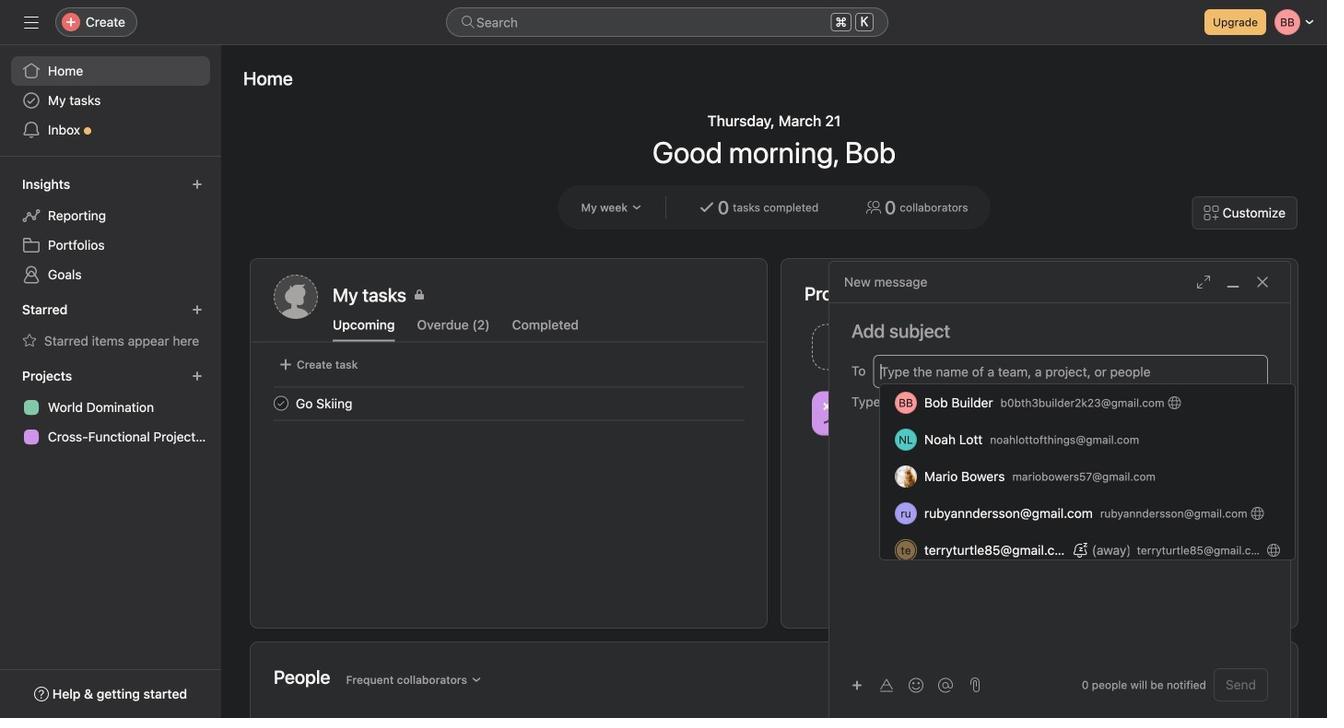 Task type: vqa. For each thing, say whether or not it's contained in the screenshot.
Projects element
yes



Task type: describe. For each thing, give the bounding box(es) containing it.
insert an object image
[[852, 680, 863, 691]]

add profile photo image
[[274, 275, 318, 319]]

insights element
[[0, 168, 221, 293]]

add items to starred image
[[192, 304, 203, 315]]

new insights image
[[192, 179, 203, 190]]

global element
[[0, 45, 221, 156]]

hide sidebar image
[[24, 15, 39, 30]]

new project or portfolio image
[[192, 371, 203, 382]]

Add subject text field
[[830, 318, 1291, 344]]

1 horizontal spatial list item
[[805, 319, 1040, 375]]



Task type: locate. For each thing, give the bounding box(es) containing it.
Mark complete checkbox
[[270, 392, 292, 414]]

starred element
[[0, 293, 221, 360]]

rocket image
[[1059, 336, 1081, 358]]

line_and_symbols image
[[823, 402, 845, 425]]

mark complete image
[[270, 392, 292, 414]]

close image
[[1256, 275, 1271, 290]]

list item
[[805, 319, 1040, 375], [252, 387, 767, 420]]

list box
[[881, 384, 1295, 560]]

at mention image
[[939, 678, 953, 693]]

expand popout to full screen image
[[1197, 275, 1212, 290]]

0 vertical spatial list item
[[805, 319, 1040, 375]]

minimize image
[[1226, 275, 1241, 290]]

1 vertical spatial list item
[[252, 387, 767, 420]]

Search tasks, projects, and more text field
[[446, 7, 889, 37]]

toolbar
[[845, 672, 963, 698]]

Type the name of a team, a project, or people text field
[[881, 361, 1259, 383]]

None field
[[446, 7, 889, 37]]

projects element
[[0, 360, 221, 455]]

dialog
[[830, 262, 1291, 718]]

0 horizontal spatial list item
[[252, 387, 767, 420]]



